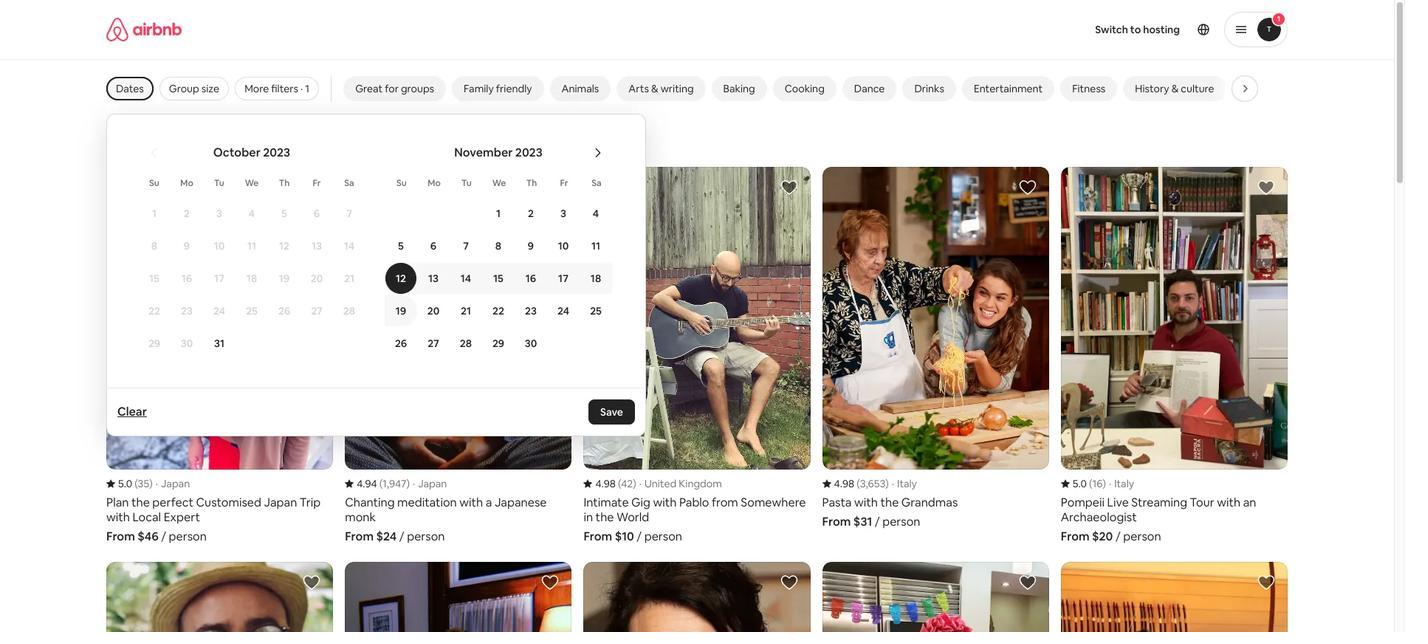 Task type: locate. For each thing, give the bounding box(es) containing it.
& for arts
[[651, 82, 658, 95]]

3 button for november 2023
[[547, 198, 580, 229]]

1 horizontal spatial 18 button
[[580, 263, 612, 294]]

1 sa from the left
[[344, 177, 354, 189]]

1 italy from the left
[[897, 477, 917, 490]]

0 vertical spatial 5 button
[[268, 198, 301, 229]]

25 button
[[236, 295, 268, 326], [580, 295, 612, 326]]

0 horizontal spatial 23 button
[[171, 295, 203, 326]]

· japan
[[156, 477, 190, 490], [413, 477, 447, 490]]

· inside intimate gig with pablo from somewhere in the world group
[[639, 477, 642, 490]]

1
[[1277, 14, 1280, 24], [305, 82, 309, 95], [152, 207, 157, 220], [496, 207, 501, 220]]

3 button for october 2023
[[203, 198, 236, 229]]

fr
[[313, 177, 321, 189], [560, 177, 568, 189]]

from left the $24
[[345, 528, 374, 544]]

2 17 button from the left
[[547, 263, 580, 294]]

( inside plan the perfect customised japan trip with local expert group
[[135, 477, 138, 490]]

1 horizontal spatial 17
[[558, 272, 568, 285]]

26 button
[[268, 295, 301, 326], [385, 328, 417, 359]]

person inside pompeii live streaming tour with an archaeologist group
[[1123, 528, 1161, 544]]

0 horizontal spatial &
[[651, 82, 658, 95]]

1 2 button from the left
[[171, 198, 203, 229]]

29 button
[[138, 328, 171, 359], [482, 328, 515, 359]]

from inside the pasta with the grandmas group
[[822, 514, 851, 529]]

& left culture
[[1172, 82, 1179, 95]]

( inside chanting meditation with a japanese monk group
[[379, 477, 383, 490]]

6 for left 6 button
[[314, 207, 320, 220]]

5.0 inside pompeii live streaming tour with an archaeologist group
[[1073, 477, 1087, 490]]

3 ) from the left
[[633, 477, 636, 490]]

from for from $10 / person
[[584, 528, 612, 544]]

26
[[278, 304, 290, 317], [395, 337, 407, 350]]

7
[[346, 207, 352, 220], [463, 239, 469, 253]]

person for from $10 / person
[[644, 528, 682, 544]]

from $20 / person
[[1061, 528, 1161, 544]]

1 fr from the left
[[313, 177, 321, 189]]

· italy right 5.0 ( 16 )
[[1109, 477, 1134, 490]]

· right 3,653
[[892, 477, 894, 490]]

4.98 inside intimate gig with pablo from somewhere in the world group
[[595, 477, 616, 490]]

1 4.98 from the left
[[595, 477, 616, 490]]

2 18 button from the left
[[580, 263, 612, 294]]

0 horizontal spatial 29 button
[[138, 328, 171, 359]]

20 button
[[301, 263, 333, 294], [417, 295, 450, 326]]

1 horizontal spatial 21
[[461, 304, 471, 317]]

4 for november 2023
[[593, 207, 599, 220]]

1 horizontal spatial italy
[[1114, 477, 1134, 490]]

20 for right 20 button
[[427, 304, 440, 317]]

2 2 button from the left
[[515, 198, 547, 229]]

· italy right 3,653
[[892, 477, 917, 490]]

italy for from $31
[[897, 477, 917, 490]]

family friendly
[[464, 82, 532, 95]]

5 for left 5 button
[[281, 207, 287, 220]]

japan inside chanting meditation with a japanese monk group
[[418, 477, 447, 490]]

1 4 button from the left
[[236, 198, 268, 229]]

save this experience image inside chanting meditation with a japanese monk group
[[542, 179, 559, 196]]

0 horizontal spatial 9
[[184, 239, 190, 253]]

1 23 button from the left
[[171, 295, 203, 326]]

1 button down november 2023
[[482, 198, 515, 229]]

0 horizontal spatial · japan
[[156, 477, 190, 490]]

friendly
[[496, 82, 532, 95]]

0 horizontal spatial 7 button
[[333, 198, 365, 229]]

30 button
[[171, 328, 203, 359], [515, 328, 547, 359]]

0 horizontal spatial 15 button
[[138, 263, 171, 294]]

1 1 button from the left
[[138, 198, 171, 229]]

· inside plan the perfect customised japan trip with local expert group
[[156, 477, 158, 490]]

2 sa from the left
[[592, 177, 602, 189]]

&
[[651, 82, 658, 95], [1172, 82, 1179, 95]]

0 horizontal spatial 27
[[311, 304, 322, 317]]

0 vertical spatial 7
[[346, 207, 352, 220]]

0 horizontal spatial 5.0
[[118, 477, 132, 490]]

2 4 button from the left
[[580, 198, 612, 229]]

0 vertical spatial 19 button
[[268, 263, 301, 294]]

4 ) from the left
[[885, 477, 889, 490]]

japan for from $46 / person
[[161, 477, 190, 490]]

)
[[149, 477, 153, 490], [406, 477, 410, 490], [633, 477, 636, 490], [885, 477, 889, 490], [1103, 477, 1106, 490]]

0 horizontal spatial 19 button
[[268, 263, 301, 294]]

person right the $24
[[407, 528, 445, 544]]

/ right the $20
[[1116, 528, 1121, 544]]

italy right 5.0 ( 16 )
[[1114, 477, 1134, 490]]

· right 5.0 ( 16 )
[[1109, 477, 1111, 490]]

from left $10
[[584, 528, 612, 544]]

based
[[190, 135, 237, 156]]

0 horizontal spatial filters
[[271, 82, 298, 95]]

1 horizontal spatial 19
[[396, 304, 406, 317]]

italy inside pompeii live streaming tour with an archaeologist group
[[1114, 477, 1134, 490]]

italy inside the pasta with the grandmas group
[[897, 477, 917, 490]]

) inside intimate gig with pablo from somewhere in the world group
[[633, 477, 636, 490]]

2 italy from the left
[[1114, 477, 1134, 490]]

4.98 left 3,653
[[834, 477, 854, 490]]

1 horizontal spatial 26 button
[[385, 328, 417, 359]]

person right $10
[[644, 528, 682, 544]]

1 horizontal spatial sa
[[592, 177, 602, 189]]

& right arts
[[651, 82, 658, 95]]

( inside pompeii live streaming tour with an archaeologist group
[[1089, 477, 1092, 490]]

11
[[247, 239, 256, 253], [591, 239, 600, 253]]

) inside plan the perfect customised japan trip with local expert group
[[149, 477, 153, 490]]

2 2023 from the left
[[515, 145, 543, 160]]

2 3 from the left
[[560, 207, 566, 220]]

person inside plan the perfect customised japan trip with local expert group
[[169, 528, 207, 544]]

6
[[314, 207, 320, 220], [430, 239, 436, 253]]

2 4.98 from the left
[[834, 477, 854, 490]]

0 vertical spatial 6 button
[[301, 198, 333, 229]]

person right $46
[[169, 528, 207, 544]]

1 horizontal spatial 6
[[430, 239, 436, 253]]

save this experience image inside pompeii live streaming tour with an archaeologist group
[[1257, 179, 1275, 196]]

2 16 button from the left
[[515, 263, 547, 294]]

19
[[279, 272, 290, 285], [396, 304, 406, 317]]

0 horizontal spatial 3 button
[[203, 198, 236, 229]]

1 horizontal spatial 30
[[525, 337, 537, 350]]

· united kingdom
[[639, 477, 722, 490]]

/ inside the pasta with the grandmas group
[[875, 514, 880, 529]]

1 horizontal spatial 18
[[591, 272, 601, 285]]

5.0 left 35
[[118, 477, 132, 490]]

) inside chanting meditation with a japanese monk group
[[406, 477, 410, 490]]

13
[[312, 239, 322, 253], [428, 272, 439, 285]]

0 vertical spatial 14 button
[[333, 230, 365, 261]]

0 horizontal spatial 17
[[214, 272, 224, 285]]

4.98 left 42
[[595, 477, 616, 490]]

(
[[135, 477, 138, 490], [379, 477, 383, 490], [618, 477, 621, 490], [857, 477, 860, 490], [1089, 477, 1092, 490]]

1 vertical spatial 7 button
[[450, 230, 482, 261]]

0 horizontal spatial 20 button
[[301, 263, 333, 294]]

from $24 / person
[[345, 528, 445, 544]]

1 horizontal spatial · italy
[[1109, 477, 1134, 490]]

) inside pompeii live streaming tour with an archaeologist group
[[1103, 477, 1106, 490]]

th
[[279, 177, 290, 189], [526, 177, 537, 189]]

11 button
[[236, 230, 268, 261], [580, 230, 612, 261]]

from inside pompeii live streaming tour with an archaeologist group
[[1061, 528, 1090, 544]]

drinks element
[[914, 82, 944, 95]]

from left the $20
[[1061, 528, 1090, 544]]

from left $46
[[106, 528, 135, 544]]

from for from $20 / person
[[1061, 528, 1090, 544]]

/ right the $24
[[399, 528, 404, 544]]

1 11 button from the left
[[236, 230, 268, 261]]

2 8 from the left
[[495, 239, 501, 253]]

21 button
[[333, 263, 365, 294], [450, 295, 482, 326]]

1 horizontal spatial 28 button
[[450, 328, 482, 359]]

arts & writing element
[[629, 82, 694, 95]]

· japan right 1,947
[[413, 477, 447, 490]]

1 29 from the left
[[148, 337, 160, 350]]

1 18 button from the left
[[236, 263, 268, 294]]

from left $31
[[822, 514, 851, 529]]

/ inside chanting meditation with a japanese monk group
[[399, 528, 404, 544]]

1 9 button from the left
[[171, 230, 203, 261]]

1 vertical spatial 20 button
[[417, 295, 450, 326]]

0 horizontal spatial 2 button
[[171, 198, 203, 229]]

filters right more
[[271, 82, 298, 95]]

2 23 from the left
[[525, 304, 537, 317]]

/ right $10
[[637, 528, 642, 544]]

0 vertical spatial 26
[[278, 304, 290, 317]]

2 fr from the left
[[560, 177, 568, 189]]

from for from $46 / person
[[106, 528, 135, 544]]

1 japan from the left
[[161, 477, 190, 490]]

2 15 button from the left
[[482, 263, 515, 294]]

1 2 from the left
[[184, 207, 190, 220]]

2 30 from the left
[[525, 337, 537, 350]]

2 button
[[171, 198, 203, 229], [515, 198, 547, 229]]

save this experience image inside intimate gig with pablo from somewhere in the world group
[[780, 179, 798, 196]]

2 24 from the left
[[557, 304, 569, 317]]

· inside chanting meditation with a japanese monk group
[[413, 477, 415, 490]]

· japan inside plan the perfect customised japan trip with local expert group
[[156, 477, 190, 490]]

rating 5.0 out of 5; 35 reviews image
[[106, 477, 153, 490]]

2023 right on
[[263, 145, 290, 160]]

23 for 2nd the 23 button from left
[[525, 304, 537, 317]]

2 for november 2023
[[528, 207, 534, 220]]

1 15 from the left
[[149, 272, 159, 285]]

0 horizontal spatial 22 button
[[138, 295, 171, 326]]

0 vertical spatial 6
[[314, 207, 320, 220]]

0 horizontal spatial 4 button
[[236, 198, 268, 229]]

tu down november
[[462, 177, 472, 189]]

1 horizontal spatial 9 button
[[515, 230, 547, 261]]

2 9 from the left
[[528, 239, 534, 253]]

1 vertical spatial 6 button
[[417, 230, 450, 261]]

0 horizontal spatial 10 button
[[203, 230, 236, 261]]

person right $31
[[882, 514, 920, 529]]

( inside intimate gig with pablo from somewhere in the world group
[[618, 477, 621, 490]]

8 button
[[138, 230, 171, 261], [482, 230, 515, 261]]

· italy for from $31
[[892, 477, 917, 490]]

2 down november 2023
[[528, 207, 534, 220]]

16
[[182, 272, 192, 285], [526, 272, 536, 285], [1092, 477, 1103, 490]]

14
[[344, 239, 355, 253], [461, 272, 471, 285]]

$46
[[137, 528, 159, 544]]

1 10 from the left
[[214, 239, 225, 253]]

· right 35
[[156, 477, 158, 490]]

) for from $20
[[1103, 477, 1106, 490]]

0 horizontal spatial 8 button
[[138, 230, 171, 261]]

filters right your
[[302, 135, 346, 156]]

& inside 'history & culture' button
[[1172, 82, 1179, 95]]

1 17 button from the left
[[203, 263, 236, 294]]

2 24 button from the left
[[547, 295, 580, 326]]

· japan right 35
[[156, 477, 190, 490]]

1 30 from the left
[[181, 337, 193, 350]]

1 vertical spatial 26 button
[[385, 328, 417, 359]]

1 vertical spatial 19
[[396, 304, 406, 317]]

1 horizontal spatial 4 button
[[580, 198, 612, 229]]

& inside arts & writing button
[[651, 82, 658, 95]]

clear button
[[110, 397, 154, 427]]

history
[[1135, 82, 1169, 95]]

) up the from $31 / person
[[885, 477, 889, 490]]

drinks button
[[903, 76, 956, 101]]

30
[[181, 337, 193, 350], [525, 337, 537, 350]]

15 button
[[138, 263, 171, 294], [482, 263, 515, 294]]

· right 42
[[639, 477, 642, 490]]

13 for 13 button to the top
[[312, 239, 322, 253]]

5
[[281, 207, 287, 220], [398, 239, 404, 253]]

5.0 for $46
[[118, 477, 132, 490]]

5 ) from the left
[[1103, 477, 1106, 490]]

8
[[151, 239, 157, 253], [495, 239, 501, 253]]

1 ) from the left
[[149, 477, 153, 490]]

/ right $46
[[161, 528, 166, 544]]

from $46 / person
[[106, 528, 207, 544]]

) right 4.94
[[406, 477, 410, 490]]

person for from $24 / person
[[407, 528, 445, 544]]

mo
[[180, 177, 193, 189], [428, 177, 441, 189]]

12 button
[[268, 230, 301, 261], [385, 263, 417, 294]]

for
[[385, 82, 399, 95]]

2 ) from the left
[[406, 477, 410, 490]]

18 button
[[236, 263, 268, 294], [580, 263, 612, 294]]

2 ( from the left
[[379, 477, 383, 490]]

from inside chanting meditation with a japanese monk group
[[345, 528, 374, 544]]

5.0 for $20
[[1073, 477, 1087, 490]]

0 vertical spatial 27
[[311, 304, 322, 317]]

1 16 button from the left
[[171, 263, 203, 294]]

2 · italy from the left
[[1109, 477, 1134, 490]]

0 horizontal spatial 28 button
[[333, 295, 365, 326]]

0 horizontal spatial 8
[[151, 239, 157, 253]]

person inside chanting meditation with a japanese monk group
[[407, 528, 445, 544]]

more filters · 1
[[245, 82, 309, 95]]

1 horizontal spatial 3 button
[[547, 198, 580, 229]]

1 button for november
[[482, 198, 515, 229]]

4.98 inside the pasta with the grandmas group
[[834, 477, 854, 490]]

0 horizontal spatial 6
[[314, 207, 320, 220]]

/ right $31
[[875, 514, 880, 529]]

) inside the pasta with the grandmas group
[[885, 477, 889, 490]]

( right 4.94
[[379, 477, 383, 490]]

0 horizontal spatial 28
[[343, 304, 355, 317]]

23
[[181, 304, 193, 317], [525, 304, 537, 317]]

from inside group
[[584, 528, 612, 544]]

0 horizontal spatial 7
[[346, 207, 352, 220]]

th down your
[[279, 177, 290, 189]]

/ inside plan the perfect customised japan trip with local expert group
[[161, 528, 166, 544]]

japan inside plan the perfect customised japan trip with local expert group
[[161, 477, 190, 490]]

1 up magic button
[[1277, 14, 1280, 24]]

1 horizontal spatial 2 button
[[515, 198, 547, 229]]

· inside pompeii live streaming tour with an archaeologist group
[[1109, 477, 1111, 490]]

from inside plan the perfect customised japan trip with local expert group
[[106, 528, 135, 544]]

3 for november 2023
[[560, 207, 566, 220]]

3 for october 2023
[[216, 207, 222, 220]]

2 15 from the left
[[493, 272, 503, 285]]

cooking
[[785, 82, 825, 95]]

2 button for november 2023
[[515, 198, 547, 229]]

4 button for october 2023
[[236, 198, 268, 229]]

1 horizontal spatial 15
[[493, 272, 503, 285]]

sa
[[344, 177, 354, 189], [592, 177, 602, 189]]

2 button down november 2023
[[515, 198, 547, 229]]

1 9 from the left
[[184, 239, 190, 253]]

0 horizontal spatial 30 button
[[171, 328, 203, 359]]

· italy inside pompeii live streaming tour with an archaeologist group
[[1109, 477, 1134, 490]]

23 button
[[171, 295, 203, 326], [515, 295, 547, 326]]

1 vertical spatial 26
[[395, 337, 407, 350]]

italy right 3,653
[[897, 477, 917, 490]]

tu
[[214, 177, 224, 189], [462, 177, 472, 189]]

japan right 35
[[161, 477, 190, 490]]

1 horizontal spatial 28
[[460, 337, 472, 350]]

animals element
[[562, 82, 599, 95]]

23 for first the 23 button
[[181, 304, 193, 317]]

1 button
[[1224, 12, 1288, 47]]

1 10 button from the left
[[203, 230, 236, 261]]

· right 1,947
[[413, 477, 415, 490]]

( up the $20
[[1089, 477, 1092, 490]]

0 horizontal spatial italy
[[897, 477, 917, 490]]

japan right 1,947
[[418, 477, 447, 490]]

1 horizontal spatial 22
[[493, 304, 504, 317]]

0 horizontal spatial 13
[[312, 239, 322, 253]]

save this experience image
[[542, 179, 559, 196], [780, 179, 798, 196], [1257, 179, 1275, 196], [542, 573, 559, 591], [780, 573, 798, 591], [1019, 573, 1037, 591]]

entertainment element
[[974, 82, 1043, 95]]

10
[[214, 239, 225, 253], [558, 239, 569, 253]]

13 button
[[301, 230, 333, 261], [417, 263, 450, 294]]

0 horizontal spatial 23
[[181, 304, 193, 317]]

/ inside intimate gig with pablo from somewhere in the world group
[[637, 528, 642, 544]]

1 horizontal spatial 1 button
[[482, 198, 515, 229]]

5 ( from the left
[[1089, 477, 1092, 490]]

29
[[148, 337, 160, 350], [492, 337, 504, 350]]

we down november 2023
[[492, 177, 506, 189]]

1 horizontal spatial 10
[[558, 239, 569, 253]]

0 vertical spatial 20
[[311, 272, 323, 285]]

1 vertical spatial filters
[[302, 135, 346, 156]]

2 11 button from the left
[[580, 230, 612, 261]]

1 mo from the left
[[180, 177, 193, 189]]

1 25 from the left
[[246, 304, 258, 317]]

1 horizontal spatial 3
[[560, 207, 566, 220]]

( up $46
[[135, 477, 138, 490]]

cooking element
[[785, 82, 825, 95]]

person inside intimate gig with pablo from somewhere in the world group
[[644, 528, 682, 544]]

25 for first 25 button from the right
[[590, 304, 602, 317]]

21
[[344, 272, 354, 285], [461, 304, 471, 317]]

1 horizontal spatial 25
[[590, 304, 602, 317]]

19 for the bottommost '19' button
[[396, 304, 406, 317]]

16 for second 16 button from left
[[526, 272, 536, 285]]

1 2023 from the left
[[263, 145, 290, 160]]

baking button
[[711, 76, 767, 101]]

2023
[[263, 145, 290, 160], [515, 145, 543, 160]]

1 button down results
[[138, 198, 171, 229]]

1 horizontal spatial 12
[[396, 272, 406, 285]]

26 for the bottom the 26 button
[[395, 337, 407, 350]]

1 horizontal spatial 19 button
[[385, 295, 417, 326]]

$24
[[376, 528, 397, 544]]

person for from $31 / person
[[882, 514, 920, 529]]

0 horizontal spatial 19
[[279, 272, 290, 285]]

2 17 from the left
[[558, 272, 568, 285]]

10 for second 10 button from left
[[558, 239, 569, 253]]

( for $10
[[618, 477, 621, 490]]

0 horizontal spatial 16 button
[[171, 263, 203, 294]]

5 for the right 5 button
[[398, 239, 404, 253]]

italy
[[897, 477, 917, 490], [1114, 477, 1134, 490]]

entertainment button
[[962, 76, 1054, 101]]

25
[[246, 304, 258, 317], [590, 304, 602, 317]]

tu down october
[[214, 177, 224, 189]]

1 23 from the left
[[181, 304, 193, 317]]

16 button
[[171, 263, 203, 294], [515, 263, 547, 294]]

0 horizontal spatial we
[[245, 177, 259, 189]]

person right the $20
[[1123, 528, 1161, 544]]

fitness element
[[1072, 82, 1106, 95]]

1 horizontal spatial 14
[[461, 272, 471, 285]]

1 vertical spatial 27
[[428, 337, 439, 350]]

2 5.0 from the left
[[1073, 477, 1087, 490]]

15
[[149, 272, 159, 285], [493, 272, 503, 285]]

profile element
[[825, 0, 1288, 59]]

· for from $10 / person
[[639, 477, 642, 490]]

1 horizontal spatial 10 button
[[547, 230, 580, 261]]

2 & from the left
[[1172, 82, 1179, 95]]

/ inside pompeii live streaming tour with an archaeologist group
[[1116, 528, 1121, 544]]

/ for from $10
[[637, 528, 642, 544]]

2 4 from the left
[[593, 207, 599, 220]]

1 17 from the left
[[214, 272, 224, 285]]

save this experience image
[[303, 179, 321, 196], [1019, 179, 1037, 196], [303, 573, 321, 591], [1257, 573, 1275, 591]]

1 11 from the left
[[247, 239, 256, 253]]

2023 right november
[[515, 145, 543, 160]]

1 vertical spatial 13
[[428, 272, 439, 285]]

2 29 button from the left
[[482, 328, 515, 359]]

filters
[[271, 82, 298, 95], [302, 135, 346, 156]]

1 ( from the left
[[135, 477, 138, 490]]

4 ( from the left
[[857, 477, 860, 490]]

5.0 inside plan the perfect customised japan trip with local expert group
[[118, 477, 132, 490]]

) up the $20
[[1103, 477, 1106, 490]]

2 button down results
[[171, 198, 203, 229]]

1 down november 2023
[[496, 207, 501, 220]]

1 horizontal spatial 23
[[525, 304, 537, 317]]

· inside the pasta with the grandmas group
[[892, 477, 894, 490]]

2 down results
[[184, 207, 190, 220]]

intimate gig with pablo from somewhere in the world group
[[584, 167, 810, 544]]

dates button
[[106, 77, 153, 100]]

12
[[279, 239, 289, 253], [396, 272, 406, 285]]

( up $31
[[857, 477, 860, 490]]

0 horizontal spatial 25
[[246, 304, 258, 317]]

2 11 from the left
[[591, 239, 600, 253]]

0 horizontal spatial 24
[[213, 304, 225, 317]]

0 horizontal spatial 15
[[149, 272, 159, 285]]

pompeii live streaming tour with an archaeologist group
[[1061, 167, 1288, 544]]

0 horizontal spatial 2
[[184, 207, 190, 220]]

1 3 from the left
[[216, 207, 222, 220]]

su
[[149, 177, 159, 189], [397, 177, 407, 189]]

) left united
[[633, 477, 636, 490]]

1 vertical spatial 27 button
[[417, 328, 450, 359]]

10 button
[[203, 230, 236, 261], [547, 230, 580, 261]]

27
[[311, 304, 322, 317], [428, 337, 439, 350]]

17 button
[[203, 263, 236, 294], [547, 263, 580, 294]]

1 4 from the left
[[249, 207, 255, 220]]

· italy inside the pasta with the grandmas group
[[892, 477, 917, 490]]

1 horizontal spatial 30 button
[[515, 328, 547, 359]]

( left united
[[618, 477, 621, 490]]

th down november 2023
[[526, 177, 537, 189]]

2 10 from the left
[[558, 239, 569, 253]]

1 vertical spatial 20
[[427, 304, 440, 317]]

4.98 ( 3,653 )
[[834, 477, 889, 490]]

5.0 up from $20 / person
[[1073, 477, 1087, 490]]

2 th from the left
[[526, 177, 537, 189]]

dance element
[[854, 82, 885, 95]]

1 25 button from the left
[[236, 295, 268, 326]]

( inside the pasta with the grandmas group
[[857, 477, 860, 490]]

) up $46
[[149, 477, 153, 490]]

plan the perfect customised japan trip with local expert group
[[106, 167, 333, 544]]

magic
[[1244, 82, 1272, 95]]

1 button
[[138, 198, 171, 229], [482, 198, 515, 229]]

1 horizontal spatial we
[[492, 177, 506, 189]]

27 for the 27 button to the left
[[311, 304, 322, 317]]

great for groups
[[355, 82, 434, 95]]

2 2 from the left
[[528, 207, 534, 220]]

· japan inside chanting meditation with a japanese monk group
[[413, 477, 447, 490]]

4.98 for $10
[[595, 477, 616, 490]]

person inside the pasta with the grandmas group
[[882, 514, 920, 529]]

2 3 button from the left
[[547, 198, 580, 229]]

1 · japan from the left
[[156, 477, 190, 490]]

0 horizontal spatial 1 button
[[138, 198, 171, 229]]

1 3 button from the left
[[203, 198, 236, 229]]

0 vertical spatial 14
[[344, 239, 355, 253]]

2 · japan from the left
[[413, 477, 447, 490]]

1 & from the left
[[651, 82, 658, 95]]

0 horizontal spatial tu
[[214, 177, 224, 189]]

animals
[[562, 82, 599, 95]]

) for from $46
[[149, 477, 153, 490]]

/ for from $20
[[1116, 528, 1121, 544]]

0 horizontal spatial 14 button
[[333, 230, 365, 261]]

1 horizontal spatial 15 button
[[482, 263, 515, 294]]

1 horizontal spatial 5.0
[[1073, 477, 1087, 490]]

dance button
[[842, 76, 897, 101]]

we down october 2023
[[245, 177, 259, 189]]

japan
[[161, 477, 190, 490], [418, 477, 447, 490]]



Task type: describe. For each thing, give the bounding box(es) containing it.
pasta with the grandmas group
[[822, 167, 1049, 529]]

( for $31
[[857, 477, 860, 490]]

/ for from $24
[[399, 528, 404, 544]]

5.0 ( 16 )
[[1073, 477, 1106, 490]]

$10
[[615, 528, 634, 544]]

2 9 button from the left
[[515, 230, 547, 261]]

arts
[[629, 82, 649, 95]]

magic button
[[1232, 76, 1284, 101]]

· right more
[[301, 82, 303, 95]]

save button
[[588, 399, 635, 425]]

person for from $46 / person
[[169, 528, 207, 544]]

35
[[138, 477, 149, 490]]

drinks
[[914, 82, 944, 95]]

1 22 from the left
[[148, 304, 160, 317]]

1 we from the left
[[245, 177, 259, 189]]

calendar application
[[122, 129, 1118, 393]]

1 horizontal spatial 27 button
[[417, 328, 450, 359]]

5.0 ( 35 )
[[118, 477, 153, 490]]

from $31 / person
[[822, 514, 920, 529]]

to
[[1130, 23, 1141, 36]]

/ for from $31
[[875, 514, 880, 529]]

rating 4.98 out of 5; 3,653 reviews image
[[822, 477, 889, 490]]

1 horizontal spatial 5 button
[[385, 230, 417, 261]]

16 inside pompeii live streaming tour with an archaeologist group
[[1092, 477, 1103, 490]]

0 vertical spatial 21
[[344, 272, 354, 285]]

2 we from the left
[[492, 177, 506, 189]]

1 button for october
[[138, 198, 171, 229]]

1 18 from the left
[[246, 272, 257, 285]]

family friendly button
[[452, 76, 544, 101]]

0 horizontal spatial 12 button
[[268, 230, 301, 261]]

switch to hosting link
[[1086, 14, 1189, 45]]

2 22 button from the left
[[482, 295, 515, 326]]

writing
[[661, 82, 694, 95]]

$31
[[853, 514, 872, 529]]

1 24 from the left
[[213, 304, 225, 317]]

rating 5.0 out of 5; 16 reviews image
[[1061, 477, 1106, 490]]

1 down results
[[152, 207, 157, 220]]

from $10 / person
[[584, 528, 682, 544]]

family
[[464, 82, 494, 95]]

1 right more
[[305, 82, 309, 95]]

chanting meditation with a japanese monk group
[[345, 167, 572, 544]]

culture
[[1181, 82, 1214, 95]]

2 mo from the left
[[428, 177, 441, 189]]

20 for 20 button to the top
[[311, 272, 323, 285]]

42
[[621, 477, 633, 490]]

dates
[[116, 82, 144, 95]]

1 horizontal spatial 7 button
[[450, 230, 482, 261]]

history & culture
[[1135, 82, 1214, 95]]

rating 4.94 out of 5; 1,947 reviews image
[[345, 477, 410, 490]]

october
[[213, 145, 261, 160]]

0 vertical spatial filters
[[271, 82, 298, 95]]

animals button
[[550, 76, 611, 101]]

1 th from the left
[[279, 177, 290, 189]]

2 22 from the left
[[493, 304, 504, 317]]

12 for the rightmost the 12 button
[[396, 272, 406, 285]]

entertainment
[[974, 82, 1043, 95]]

great for groups button
[[343, 76, 446, 101]]

631 results based on your filters
[[106, 135, 346, 156]]

30 for 2nd 30 button from right
[[181, 337, 193, 350]]

1 su from the left
[[149, 177, 159, 189]]

15 for 1st 15 button from the right
[[493, 272, 503, 285]]

4.94 ( 1,947 )
[[357, 477, 410, 490]]

6 for 6 button to the bottom
[[430, 239, 436, 253]]

2 button for october 2023
[[171, 198, 203, 229]]

1 vertical spatial 7
[[463, 239, 469, 253]]

31 button
[[203, 328, 236, 359]]

0 vertical spatial 21 button
[[333, 263, 365, 294]]

19 for the leftmost '19' button
[[279, 272, 290, 285]]

12 for left the 12 button
[[279, 239, 289, 253]]

from for from $31 / person
[[822, 514, 851, 529]]

· japan for from $46
[[156, 477, 190, 490]]

1 vertical spatial 13 button
[[417, 263, 450, 294]]

/ for from $46
[[161, 528, 166, 544]]

more
[[245, 82, 269, 95]]

0 vertical spatial 7 button
[[333, 198, 365, 229]]

magic element
[[1244, 82, 1272, 95]]

hosting
[[1143, 23, 1180, 36]]

0 vertical spatial 28
[[343, 304, 355, 317]]

0 vertical spatial 13 button
[[301, 230, 333, 261]]

rating 4.98 out of 5; 42 reviews image
[[584, 477, 636, 490]]

4.94
[[357, 477, 377, 490]]

· for from $20 / person
[[1109, 477, 1111, 490]]

1 29 button from the left
[[138, 328, 171, 359]]

your
[[264, 135, 298, 156]]

arts & writing
[[629, 82, 694, 95]]

31
[[214, 337, 224, 350]]

october 2023
[[213, 145, 290, 160]]

arts & writing button
[[617, 76, 706, 101]]

1 8 button from the left
[[138, 230, 171, 261]]

1 22 button from the left
[[138, 295, 171, 326]]

1 30 button from the left
[[171, 328, 203, 359]]

1 horizontal spatial 14 button
[[450, 263, 482, 294]]

10 for first 10 button from left
[[214, 239, 225, 253]]

4.98 for $31
[[834, 477, 854, 490]]

8 for 2nd 8 button from left
[[495, 239, 501, 253]]

switch
[[1095, 23, 1128, 36]]

0 horizontal spatial 14
[[344, 239, 355, 253]]

italy for from $20
[[1114, 477, 1134, 490]]

0 vertical spatial 20 button
[[301, 263, 333, 294]]

4 for october 2023
[[249, 207, 255, 220]]

15 for second 15 button from the right
[[149, 272, 159, 285]]

family friendly element
[[464, 82, 532, 95]]

1 vertical spatial 21 button
[[450, 295, 482, 326]]

26 for topmost the 26 button
[[278, 304, 290, 317]]

3,653
[[860, 477, 885, 490]]

( for $20
[[1089, 477, 1092, 490]]

& for history
[[1172, 82, 1179, 95]]

( for $46
[[135, 477, 138, 490]]

$20
[[1092, 528, 1113, 544]]

clear
[[117, 404, 147, 419]]

2 23 button from the left
[[515, 295, 547, 326]]

history & culture button
[[1123, 76, 1226, 101]]

4 button for november 2023
[[580, 198, 612, 229]]

631
[[106, 135, 132, 156]]

0 horizontal spatial 27 button
[[301, 295, 333, 326]]

on
[[241, 135, 260, 156]]

1 tu from the left
[[214, 177, 224, 189]]

from for from $24 / person
[[345, 528, 374, 544]]

cooking button
[[773, 76, 836, 101]]

november
[[454, 145, 513, 160]]

person for from $20 / person
[[1123, 528, 1161, 544]]

4.98 ( 42 )
[[595, 477, 636, 490]]

2 18 from the left
[[591, 272, 601, 285]]

2 25 button from the left
[[580, 295, 612, 326]]

2023 for november 2023
[[515, 145, 543, 160]]

2 su from the left
[[397, 177, 407, 189]]

2 29 from the left
[[492, 337, 504, 350]]

· italy for from $20
[[1109, 477, 1134, 490]]

1 vertical spatial 28
[[460, 337, 472, 350]]

baking
[[723, 82, 755, 95]]

1 horizontal spatial 12 button
[[385, 263, 417, 294]]

dance
[[854, 82, 885, 95]]

history & culture element
[[1135, 82, 1214, 95]]

2 10 button from the left
[[547, 230, 580, 261]]

0 horizontal spatial 5 button
[[268, 198, 301, 229]]

baking element
[[723, 82, 755, 95]]

switch to hosting
[[1095, 23, 1180, 36]]

2 8 button from the left
[[482, 230, 515, 261]]

0 horizontal spatial 6 button
[[301, 198, 333, 229]]

· for from $46 / person
[[156, 477, 158, 490]]

27 for rightmost the 27 button
[[428, 337, 439, 350]]

30 for second 30 button from left
[[525, 337, 537, 350]]

1 horizontal spatial filters
[[302, 135, 346, 156]]

1 inside dropdown button
[[1277, 14, 1280, 24]]

8 for second 8 button from right
[[151, 239, 157, 253]]

16 for 2nd 16 button from the right
[[182, 272, 192, 285]]

) for from $24
[[406, 477, 410, 490]]

0 vertical spatial 26 button
[[268, 295, 301, 326]]

2023 for october 2023
[[263, 145, 290, 160]]

2 for october 2023
[[184, 207, 190, 220]]

) for from $10
[[633, 477, 636, 490]]

· for from $24 / person
[[413, 477, 415, 490]]

groups
[[401, 82, 434, 95]]

japan for from $24 / person
[[418, 477, 447, 490]]

1 15 button from the left
[[138, 263, 171, 294]]

1 vertical spatial 19 button
[[385, 295, 417, 326]]

· japan for from $24
[[413, 477, 447, 490]]

2 tu from the left
[[462, 177, 472, 189]]

2 30 button from the left
[[515, 328, 547, 359]]

13 for the bottommost 13 button
[[428, 272, 439, 285]]

fitness
[[1072, 82, 1106, 95]]

· for from $31 / person
[[892, 477, 894, 490]]

fitness button
[[1060, 76, 1117, 101]]

1 24 button from the left
[[203, 295, 236, 326]]

results
[[136, 135, 187, 156]]

( for $24
[[379, 477, 383, 490]]

1,947
[[383, 477, 406, 490]]

great
[[355, 82, 383, 95]]

kingdom
[[679, 477, 722, 490]]

november 2023
[[454, 145, 543, 160]]

great for groups element
[[355, 82, 434, 95]]

25 for 2nd 25 button from the right
[[246, 304, 258, 317]]

united
[[645, 477, 676, 490]]

) for from $31
[[885, 477, 889, 490]]

save
[[600, 405, 623, 419]]

1 horizontal spatial 20 button
[[417, 295, 450, 326]]



Task type: vqa. For each thing, say whether or not it's contained in the screenshot.


